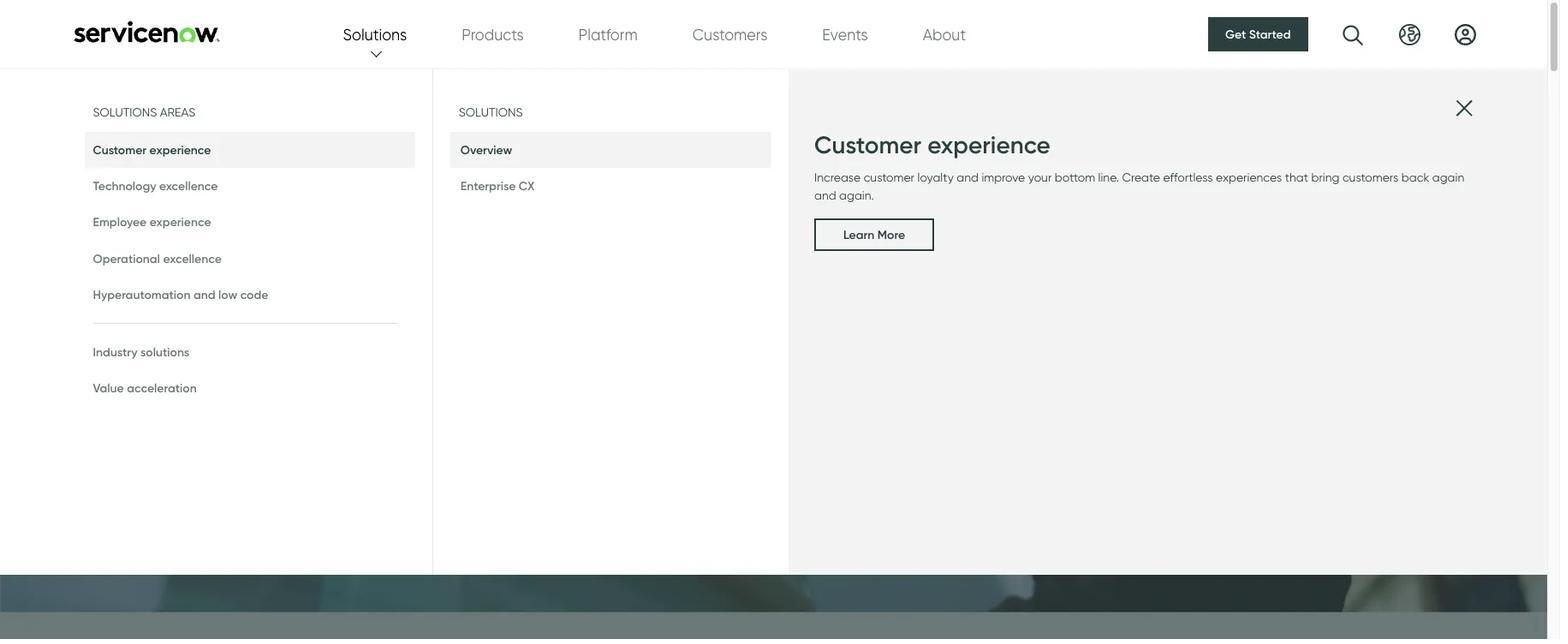 Task type: describe. For each thing, give the bounding box(es) containing it.
loyalty
[[918, 171, 954, 185]]

customer
[[864, 171, 915, 185]]

that
[[1286, 171, 1309, 185]]

experience up improve at the top right
[[928, 130, 1051, 159]]

operational excellence link
[[84, 240, 415, 276]]

customers
[[693, 25, 768, 43]]

your
[[1029, 171, 1052, 185]]

value
[[93, 380, 124, 396]]

areas
[[160, 105, 195, 119]]

learn more link
[[815, 219, 935, 251]]

get started link
[[1209, 17, 1308, 51]]

events
[[823, 25, 868, 43]]

technology excellence
[[93, 178, 218, 194]]

platform button
[[579, 23, 638, 46]]

platform
[[579, 25, 638, 43]]

1 horizontal spatial and
[[815, 189, 837, 202]]

excellence for operational excellence
[[163, 251, 222, 266]]

customer experience link
[[84, 132, 415, 168]]

learn more
[[844, 227, 906, 243]]

back
[[1402, 171, 1430, 185]]

started
[[1250, 27, 1291, 42]]

more
[[878, 227, 906, 243]]

cx
[[519, 178, 535, 194]]

get started
[[1226, 27, 1291, 42]]

experiences
[[1216, 171, 1283, 185]]

solutions for solutions dropdown button
[[343, 25, 407, 43]]

effortless
[[1164, 171, 1213, 185]]

low
[[218, 287, 237, 302]]

increase
[[815, 171, 861, 185]]

servicenow image
[[72, 20, 221, 42]]

experience for customer experience link
[[150, 142, 211, 158]]

code
[[240, 287, 269, 302]]

about
[[923, 25, 966, 43]]

about button
[[923, 23, 966, 46]]

events button
[[823, 23, 868, 46]]

improve
[[982, 171, 1026, 185]]

value acceleration
[[93, 380, 197, 396]]

industry
[[93, 344, 138, 360]]

operational
[[93, 251, 160, 266]]



Task type: locate. For each thing, give the bounding box(es) containing it.
overview
[[461, 142, 512, 158]]

hyperautomation and low code
[[93, 287, 269, 302]]

acceleration
[[127, 380, 197, 396]]

hyperautomation and low code link
[[84, 276, 415, 313]]

1 vertical spatial and
[[815, 189, 837, 202]]

excellence
[[159, 178, 218, 194], [163, 251, 222, 266]]

excellence up the employee experience
[[159, 178, 218, 194]]

hyperautomation
[[93, 287, 191, 302]]

1 horizontal spatial customer experience
[[815, 130, 1051, 159]]

get
[[1226, 27, 1247, 42]]

excellence up hyperautomation and low code at the left of the page
[[163, 251, 222, 266]]

enterprise
[[461, 178, 516, 194]]

overview link
[[450, 132, 772, 168]]

increase customer loyalty and improve your bottom line. create effortless experiences that bring customers back again and again.
[[815, 171, 1465, 202]]

0 horizontal spatial customer experience
[[93, 142, 211, 158]]

experience inside employee experience link
[[150, 214, 211, 230]]

customers button
[[693, 23, 768, 46]]

go to servicenow account image
[[1455, 24, 1476, 45]]

experience
[[928, 130, 1051, 159], [150, 142, 211, 158], [150, 214, 211, 230]]

experience down areas
[[150, 142, 211, 158]]

products button
[[462, 23, 524, 46]]

customer experience
[[815, 130, 1051, 159], [93, 142, 211, 158]]

and down increase
[[815, 189, 837, 202]]

excellence inside "link"
[[163, 251, 222, 266]]

employee
[[93, 214, 147, 230]]

customer
[[815, 130, 922, 159], [93, 142, 147, 158]]

employee experience link
[[84, 204, 415, 240]]

again
[[1433, 171, 1465, 185]]

learn
[[844, 227, 875, 243]]

enterprise cx link
[[450, 168, 772, 204]]

2 vertical spatial and
[[194, 287, 215, 302]]

0 horizontal spatial customer
[[93, 142, 147, 158]]

excellence for technology excellence
[[159, 178, 218, 194]]

bring
[[1312, 171, 1340, 185]]

products
[[462, 25, 524, 43]]

customer up customer
[[815, 130, 922, 159]]

industry solutions link
[[84, 334, 415, 370]]

1 horizontal spatial customer
[[815, 130, 922, 159]]

technology excellence link
[[84, 168, 415, 204]]

0 horizontal spatial solutions
[[93, 105, 157, 119]]

bottom
[[1055, 171, 1096, 185]]

0 vertical spatial and
[[957, 171, 979, 185]]

line.
[[1099, 171, 1120, 185]]

and right "loyalty"
[[957, 171, 979, 185]]

experience up operational excellence
[[150, 214, 211, 230]]

solutions
[[141, 344, 190, 360]]

0 horizontal spatial and
[[194, 287, 215, 302]]

solutions for solutions areas
[[93, 105, 157, 119]]

0 vertical spatial excellence
[[159, 178, 218, 194]]

create
[[1123, 171, 1161, 185]]

customers
[[1343, 171, 1399, 185]]

solutions
[[343, 25, 407, 43], [93, 105, 157, 119], [459, 105, 523, 119]]

and
[[957, 171, 979, 185], [815, 189, 837, 202], [194, 287, 215, 302]]

enterprise cx
[[461, 178, 535, 194]]

customer experience up technology excellence
[[93, 142, 211, 158]]

and inside hyperautomation and low code link
[[194, 287, 215, 302]]

customer experience up "loyalty"
[[815, 130, 1051, 159]]

1 vertical spatial excellence
[[163, 251, 222, 266]]

2 horizontal spatial solutions
[[459, 105, 523, 119]]

again.
[[840, 189, 874, 202]]

2 horizontal spatial and
[[957, 171, 979, 185]]

experience inside customer experience link
[[150, 142, 211, 158]]

solutions button
[[343, 23, 407, 46]]

and left low
[[194, 287, 215, 302]]

operational excellence
[[93, 251, 222, 266]]

technology
[[93, 178, 156, 194]]

industry solutions
[[93, 344, 190, 360]]

solutions areas
[[93, 105, 195, 119]]

1 horizontal spatial solutions
[[343, 25, 407, 43]]

customer up technology
[[93, 142, 147, 158]]

experience for employee experience link
[[150, 214, 211, 230]]

value acceleration link
[[84, 370, 415, 406]]

employee experience
[[93, 214, 211, 230]]



Task type: vqa. For each thing, say whether or not it's contained in the screenshot.
Business inside the Deloitte Technology Business Management
no



